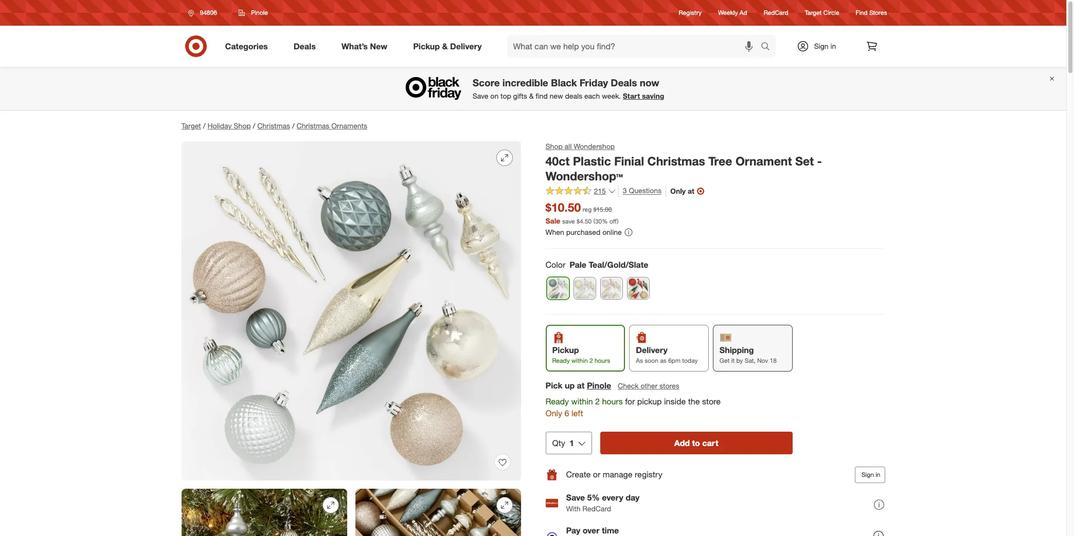 Task type: locate. For each thing, give the bounding box(es) containing it.
/ right the christmas link
[[292, 121, 295, 130]]

0 vertical spatial within
[[572, 357, 588, 365]]

(
[[594, 218, 596, 226]]

0 horizontal spatial /
[[203, 121, 206, 130]]

red/green/gold image
[[628, 278, 649, 300]]

what's
[[342, 41, 368, 51]]

soon
[[645, 357, 659, 365]]

target left circle
[[805, 9, 822, 17]]

within inside pickup ready within 2 hours
[[572, 357, 588, 365]]

pinole button
[[232, 4, 275, 22]]

215
[[594, 187, 606, 196]]

30
[[596, 218, 602, 226]]

1 horizontal spatial at
[[688, 187, 695, 196]]

sale
[[546, 217, 561, 226]]

0 horizontal spatial pinole
[[251, 9, 268, 16]]

registry link
[[679, 8, 702, 17]]

0 vertical spatial delivery
[[450, 41, 482, 51]]

deals left the 'what's'
[[294, 41, 316, 51]]

ready inside pickup ready within 2 hours
[[553, 357, 570, 365]]

1 vertical spatial pinole
[[587, 381, 612, 391]]

teal/gold/slate
[[589, 260, 649, 270]]

0 horizontal spatial save
[[473, 92, 489, 100]]

1 horizontal spatial &
[[530, 92, 534, 100]]

deals
[[294, 41, 316, 51], [611, 77, 638, 89]]

0 vertical spatial pickup
[[413, 41, 440, 51]]

black
[[551, 77, 577, 89]]

1 vertical spatial only
[[546, 409, 563, 419]]

What can we help you find? suggestions appear below search field
[[507, 35, 764, 58]]

at down the shop all wondershop 40ct plastic finial christmas tree ornament set - wondershop™
[[688, 187, 695, 196]]

1 horizontal spatial christmas
[[297, 121, 330, 130]]

0 vertical spatial redcard
[[764, 9, 789, 17]]

target for target circle
[[805, 9, 822, 17]]

0 vertical spatial 2
[[590, 357, 593, 365]]

only left 6 at the right bottom of page
[[546, 409, 563, 419]]

hours up pinole button
[[595, 357, 611, 365]]

save up with
[[567, 493, 585, 504]]

ready within 2 hours for pickup inside the store only 6 left
[[546, 397, 721, 419]]

when purchased online
[[546, 228, 622, 237]]

$15.00
[[594, 206, 612, 214]]

2 horizontal spatial christmas
[[648, 154, 706, 168]]

registry
[[635, 470, 663, 480]]

weekly
[[719, 9, 738, 17]]

3 / from the left
[[292, 121, 295, 130]]

redcard right ad
[[764, 9, 789, 17]]

within up pick up at pinole
[[572, 357, 588, 365]]

all
[[565, 142, 572, 151]]

&
[[442, 41, 448, 51], [530, 92, 534, 100]]

shop left all
[[546, 142, 563, 151]]

18
[[770, 357, 777, 365]]

within up left
[[572, 397, 593, 407]]

create or manage registry
[[567, 470, 663, 480]]

hours
[[595, 357, 611, 365], [602, 397, 623, 407]]

2
[[590, 357, 593, 365], [596, 397, 600, 407]]

top
[[501, 92, 512, 100]]

1 vertical spatial shop
[[546, 142, 563, 151]]

1 vertical spatial &
[[530, 92, 534, 100]]

0 vertical spatial ready
[[553, 357, 570, 365]]

1 horizontal spatial shop
[[546, 142, 563, 151]]

shop right the holiday
[[234, 121, 251, 130]]

questions
[[629, 187, 662, 195]]

delivery up soon
[[636, 345, 668, 356]]

circle
[[824, 9, 840, 17]]

within
[[572, 357, 588, 365], [572, 397, 593, 407]]

pickup right new
[[413, 41, 440, 51]]

0 horizontal spatial pickup
[[413, 41, 440, 51]]

1 vertical spatial hours
[[602, 397, 623, 407]]

deals
[[565, 92, 583, 100]]

0 horizontal spatial target
[[181, 121, 201, 130]]

pinole left check
[[587, 381, 612, 391]]

1 vertical spatial in
[[876, 471, 881, 479]]

1 vertical spatial sign
[[862, 471, 875, 479]]

redcard inside save 5% every day with redcard
[[583, 505, 612, 514]]

2 up pinole button
[[590, 357, 593, 365]]

deals up the start
[[611, 77, 638, 89]]

1 vertical spatial target
[[181, 121, 201, 130]]

pinole up categories link
[[251, 9, 268, 16]]

ready up 6 at the right bottom of page
[[546, 397, 569, 407]]

1 horizontal spatial pinole
[[587, 381, 612, 391]]

weekly ad
[[719, 9, 748, 17]]

at right up
[[577, 381, 585, 391]]

1 vertical spatial redcard
[[583, 505, 612, 514]]

target left the holiday
[[181, 121, 201, 130]]

pay
[[567, 526, 581, 537]]

1 horizontal spatial save
[[567, 493, 585, 504]]

christmas ornaments link
[[297, 121, 368, 130]]

0 horizontal spatial only
[[546, 409, 563, 419]]

1 horizontal spatial deals
[[611, 77, 638, 89]]

start
[[623, 92, 640, 100]]

1 horizontal spatial target
[[805, 9, 822, 17]]

1 horizontal spatial /
[[253, 121, 255, 130]]

0 vertical spatial pinole
[[251, 9, 268, 16]]

0 horizontal spatial in
[[831, 42, 837, 50]]

sign
[[815, 42, 829, 50], [862, 471, 875, 479]]

1 horizontal spatial only
[[671, 187, 686, 196]]

0 vertical spatial only
[[671, 187, 686, 196]]

0 vertical spatial sign
[[815, 42, 829, 50]]

christmas left ornaments
[[297, 121, 330, 130]]

friday
[[580, 77, 608, 89]]

redcard link
[[764, 8, 789, 17]]

save
[[473, 92, 489, 100], [567, 493, 585, 504]]

pickup inside pickup ready within 2 hours
[[553, 345, 579, 356]]

save left the on
[[473, 92, 489, 100]]

1 horizontal spatial delivery
[[636, 345, 668, 356]]

to
[[693, 438, 701, 449]]

0 vertical spatial &
[[442, 41, 448, 51]]

0 horizontal spatial 2
[[590, 357, 593, 365]]

0 horizontal spatial sign
[[815, 42, 829, 50]]

christmas inside the shop all wondershop 40ct plastic finial christmas tree ornament set - wondershop™
[[648, 154, 706, 168]]

qty
[[553, 438, 566, 449]]

delivery
[[450, 41, 482, 51], [636, 345, 668, 356]]

inside
[[665, 397, 686, 407]]

gifts
[[514, 92, 528, 100]]

sign in button
[[855, 467, 886, 484]]

only down the shop all wondershop 40ct plastic finial christmas tree ornament set - wondershop™
[[671, 187, 686, 196]]

2 horizontal spatial /
[[292, 121, 295, 130]]

/ left the christmas link
[[253, 121, 255, 130]]

pale teal/gold/slate image
[[547, 278, 569, 300]]

40ct plastic finial christmas tree ornament set - wondershop™, 1 of 7 image
[[181, 142, 521, 481]]

1 vertical spatial within
[[572, 397, 593, 407]]

save 5% every day with redcard
[[567, 493, 640, 514]]

1 horizontal spatial 2
[[596, 397, 600, 407]]

0 vertical spatial save
[[473, 92, 489, 100]]

nov
[[758, 357, 769, 365]]

create
[[567, 470, 591, 480]]

0 horizontal spatial &
[[442, 41, 448, 51]]

0 vertical spatial hours
[[595, 357, 611, 365]]

with
[[567, 505, 581, 514]]

ready up pick
[[553, 357, 570, 365]]

christmas up only at
[[648, 154, 706, 168]]

wondershop
[[574, 142, 615, 151]]

image gallery element
[[181, 142, 521, 537]]

candy champagne image
[[574, 278, 596, 300]]

40ct plastic finial christmas tree ornament set - wondershop™, 3 of 7 image
[[355, 490, 521, 537]]

hours inside pickup ready within 2 hours
[[595, 357, 611, 365]]

0 vertical spatial sign in
[[815, 42, 837, 50]]

at
[[688, 187, 695, 196], [577, 381, 585, 391]]

find
[[856, 9, 868, 17]]

0 vertical spatial shop
[[234, 121, 251, 130]]

only inside ready within 2 hours for pickup inside the store only 6 left
[[546, 409, 563, 419]]

0 horizontal spatial deals
[[294, 41, 316, 51]]

christmas link
[[257, 121, 290, 130]]

1 vertical spatial pickup
[[553, 345, 579, 356]]

deals link
[[285, 35, 329, 58]]

0 horizontal spatial at
[[577, 381, 585, 391]]

what's new
[[342, 41, 388, 51]]

1 horizontal spatial sign in
[[862, 471, 881, 479]]

1 horizontal spatial in
[[876, 471, 881, 479]]

1 vertical spatial delivery
[[636, 345, 668, 356]]

holiday shop link
[[208, 121, 251, 130]]

categories
[[225, 41, 268, 51]]

over
[[583, 526, 600, 537]]

1 horizontal spatial sign
[[862, 471, 875, 479]]

store
[[703, 397, 721, 407]]

target / holiday shop / christmas / christmas ornaments
[[181, 121, 368, 130]]

2 down pinole button
[[596, 397, 600, 407]]

check
[[618, 382, 639, 391]]

1 horizontal spatial pickup
[[553, 345, 579, 356]]

sign inside sign in button
[[862, 471, 875, 479]]

1 vertical spatial save
[[567, 493, 585, 504]]

1 vertical spatial 2
[[596, 397, 600, 407]]

shipping get it by sat, nov 18
[[720, 345, 777, 365]]

redcard down 5%
[[583, 505, 612, 514]]

sign in inside sign in button
[[862, 471, 881, 479]]

1 vertical spatial deals
[[611, 77, 638, 89]]

$10.50
[[546, 200, 581, 215]]

target
[[805, 9, 822, 17], [181, 121, 201, 130]]

target circle
[[805, 9, 840, 17]]

delivery as soon as 6pm today
[[636, 345, 698, 365]]

0 horizontal spatial redcard
[[583, 505, 612, 514]]

delivery up the score
[[450, 41, 482, 51]]

pickup up up
[[553, 345, 579, 356]]

1 vertical spatial ready
[[546, 397, 569, 407]]

target for target / holiday shop / christmas / christmas ornaments
[[181, 121, 201, 130]]

up
[[565, 381, 575, 391]]

incredible
[[503, 77, 549, 89]]

get
[[720, 357, 730, 365]]

find stores link
[[856, 8, 888, 17]]

hours left for
[[602, 397, 623, 407]]

pickup for &
[[413, 41, 440, 51]]

1 vertical spatial sign in
[[862, 471, 881, 479]]

& inside "score incredible black friday deals now save on top gifts & find new deals each week. start saving"
[[530, 92, 534, 100]]

or
[[593, 470, 601, 480]]

deals inside "score incredible black friday deals now save on top gifts & find new deals each week. start saving"
[[611, 77, 638, 89]]

shop all wondershop 40ct plastic finial christmas tree ornament set - wondershop™
[[546, 142, 823, 183]]

saving
[[642, 92, 665, 100]]

0 vertical spatial target
[[805, 9, 822, 17]]

/ right target link
[[203, 121, 206, 130]]

0 horizontal spatial sign in
[[815, 42, 837, 50]]

0 horizontal spatial delivery
[[450, 41, 482, 51]]

christmas right the holiday shop link
[[257, 121, 290, 130]]

pickup inside pickup & delivery link
[[413, 41, 440, 51]]

target link
[[181, 121, 201, 130]]

6
[[565, 409, 570, 419]]

40ct
[[546, 154, 570, 168]]

check other stores button
[[618, 381, 680, 392]]



Task type: describe. For each thing, give the bounding box(es) containing it.
0 horizontal spatial shop
[[234, 121, 251, 130]]

categories link
[[216, 35, 281, 58]]

sign in link
[[788, 35, 853, 58]]

wondershop™
[[546, 169, 623, 183]]

hours inside ready within 2 hours for pickup inside the store only 6 left
[[602, 397, 623, 407]]

pick up at pinole
[[546, 381, 612, 391]]

ornament
[[736, 154, 793, 168]]

save inside "score incredible black friday deals now save on top gifts & find new deals each week. start saving"
[[473, 92, 489, 100]]

0 vertical spatial at
[[688, 187, 695, 196]]

2 inside ready within 2 hours for pickup inside the store only 6 left
[[596, 397, 600, 407]]

every
[[602, 493, 624, 504]]

manage
[[603, 470, 633, 480]]

%
[[602, 218, 608, 226]]

1 horizontal spatial redcard
[[764, 9, 789, 17]]

other
[[641, 382, 658, 391]]

pale
[[570, 260, 587, 270]]

add
[[675, 438, 690, 449]]

pinole button
[[587, 380, 612, 392]]

delivery inside delivery as soon as 6pm today
[[636, 345, 668, 356]]

search button
[[756, 35, 781, 60]]

stores
[[870, 9, 888, 17]]

stores
[[660, 382, 680, 391]]

ad
[[740, 9, 748, 17]]

sat,
[[745, 357, 756, 365]]

delivery inside pickup & delivery link
[[450, 41, 482, 51]]

search
[[756, 42, 781, 52]]

tree
[[709, 154, 733, 168]]

now
[[640, 77, 660, 89]]

within inside ready within 2 hours for pickup inside the store only 6 left
[[572, 397, 593, 407]]

6pm
[[669, 357, 681, 365]]

off
[[610, 218, 617, 226]]

for
[[626, 397, 635, 407]]

what's new link
[[333, 35, 401, 58]]

pickup
[[638, 397, 662, 407]]

0 vertical spatial in
[[831, 42, 837, 50]]

pickup & delivery
[[413, 41, 482, 51]]

pick
[[546, 381, 563, 391]]

$10.50 reg $15.00 sale save $ 4.50 ( 30 % off )
[[546, 200, 619, 226]]

in inside button
[[876, 471, 881, 479]]

time
[[602, 526, 619, 537]]

ready inside ready within 2 hours for pickup inside the store only 6 left
[[546, 397, 569, 407]]

3 questions
[[623, 187, 662, 195]]

find stores
[[856, 9, 888, 17]]

1
[[570, 438, 574, 449]]

40ct plastic finial christmas tree ornament set - wondershop™, 2 of 7 image
[[181, 490, 347, 537]]

save inside save 5% every day with redcard
[[567, 493, 585, 504]]

pickup for ready
[[553, 345, 579, 356]]

pinole inside dropdown button
[[251, 9, 268, 16]]

as
[[661, 357, 667, 365]]

set
[[796, 154, 814, 168]]

add to cart
[[675, 438, 719, 449]]

target circle link
[[805, 8, 840, 17]]

pay over time
[[567, 526, 619, 537]]

left
[[572, 409, 583, 419]]

weekly ad link
[[719, 8, 748, 17]]

it
[[732, 357, 735, 365]]

the
[[689, 397, 700, 407]]

pickup ready within 2 hours
[[553, 345, 611, 365]]

each
[[585, 92, 600, 100]]

pickup & delivery link
[[405, 35, 495, 58]]

on
[[491, 92, 499, 100]]

sign in inside the sign in link
[[815, 42, 837, 50]]

-
[[818, 154, 823, 168]]

94806 button
[[181, 4, 228, 22]]

pink/champagne image
[[601, 278, 623, 300]]

color
[[546, 260, 566, 270]]

new
[[550, 92, 563, 100]]

week.
[[602, 92, 621, 100]]

0 horizontal spatial christmas
[[257, 121, 290, 130]]

215 link
[[546, 186, 617, 198]]

2 / from the left
[[253, 121, 255, 130]]

shop inside the shop all wondershop 40ct plastic finial christmas tree ornament set - wondershop™
[[546, 142, 563, 151]]

today
[[683, 357, 698, 365]]

score incredible black friday deals now save on top gifts & find new deals each week. start saving
[[473, 77, 665, 100]]

only at
[[671, 187, 695, 196]]

color pale teal/gold/slate
[[546, 260, 649, 270]]

find
[[536, 92, 548, 100]]

5%
[[588, 493, 600, 504]]

1 / from the left
[[203, 121, 206, 130]]

registry
[[679, 9, 702, 17]]

1 vertical spatial at
[[577, 381, 585, 391]]

save
[[563, 218, 575, 226]]

4.50
[[580, 218, 592, 226]]

new
[[370, 41, 388, 51]]

check other stores
[[618, 382, 680, 391]]

2 inside pickup ready within 2 hours
[[590, 357, 593, 365]]

shipping
[[720, 345, 754, 356]]

)
[[617, 218, 619, 226]]

$
[[577, 218, 580, 226]]

cart
[[703, 438, 719, 449]]

0 vertical spatial deals
[[294, 41, 316, 51]]



Task type: vqa. For each thing, say whether or not it's contained in the screenshot.


